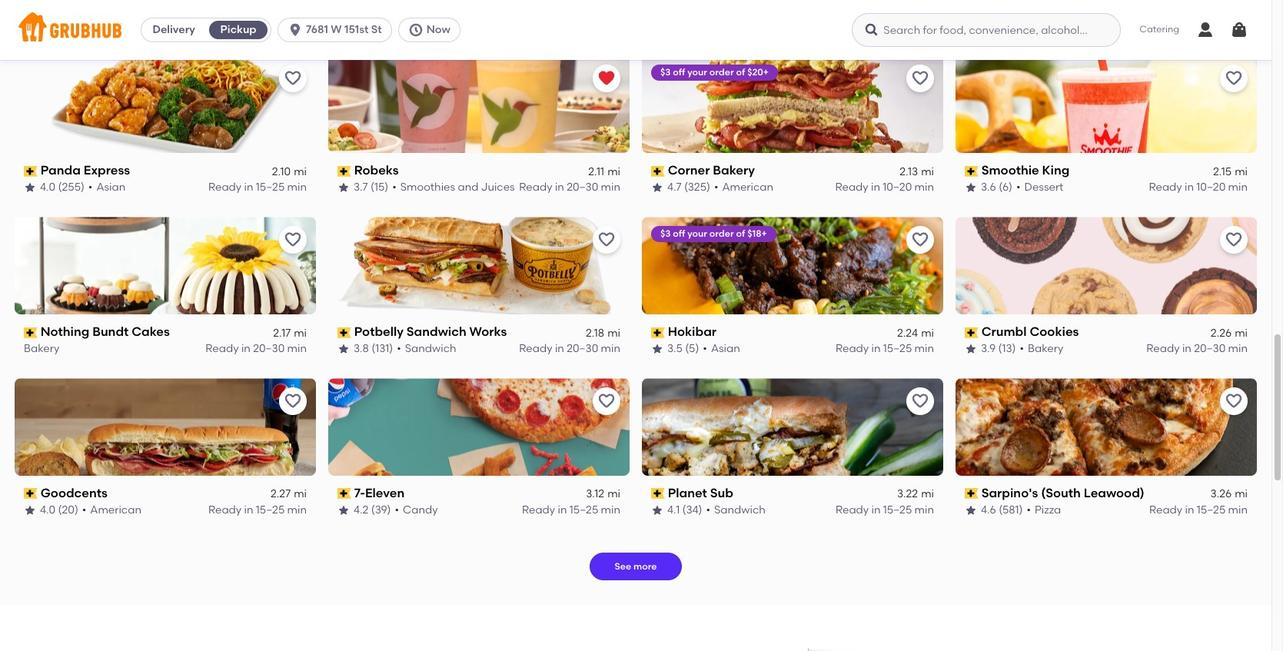 Task type: locate. For each thing, give the bounding box(es) containing it.
in for panda express
[[244, 181, 253, 194]]

mi for mike's
[[294, 4, 307, 17]]

1 horizontal spatial 3.9
[[981, 342, 996, 355]]

mi right 2.15
[[1235, 165, 1248, 178]]

ready for smoothie king
[[1150, 181, 1183, 194]]

sandwich down sub
[[715, 504, 766, 517]]

nothing
[[41, 325, 89, 339]]

save this restaurant button down 2.26 mi
[[1221, 388, 1248, 415]]

save this restaurant image down 35–45
[[284, 69, 302, 88]]

subscription pass image left planet at the right bottom
[[651, 489, 665, 499]]

save this restaurant image down 2.18 mi
[[598, 392, 616, 411]]

american down corner bakery
[[723, 181, 774, 194]]

svg image
[[1231, 21, 1249, 39]]

juices
[[481, 181, 515, 194]]

subscription pass image
[[24, 166, 37, 177], [338, 166, 351, 177], [651, 166, 665, 177], [965, 166, 979, 177], [338, 327, 351, 338], [651, 327, 665, 338], [965, 327, 979, 338], [24, 489, 37, 499]]

bakery right corner
[[713, 163, 755, 178]]

$3 off your order of $20+
[[661, 67, 769, 78]]

mi right 2.18
[[608, 327, 621, 340]]

1 vertical spatial american
[[90, 504, 142, 517]]

10–20 down 2.13
[[883, 181, 912, 194]]

4.1 (34)
[[668, 504, 703, 517]]

in for 7-eleven
[[558, 504, 567, 517]]

star icon image left 4.2 (163)
[[965, 20, 978, 32]]

2.24 mi
[[898, 327, 935, 340]]

save this restaurant button for king
[[1221, 65, 1248, 93]]

crumbl
[[982, 325, 1027, 339]]

• right (15)
[[392, 181, 397, 194]]

2.15 mi
[[1214, 165, 1248, 178]]

min for sarpino's (south leawood)
[[1229, 504, 1248, 517]]

$3 for hokibar
[[661, 229, 671, 239]]

2 vertical spatial save this restaurant image
[[598, 392, 616, 411]]

• down jersey mike's
[[88, 19, 92, 32]]

$18+
[[748, 229, 767, 239]]

$3 down 4.7 at the top of the page
[[661, 229, 671, 239]]

1 order from the top
[[710, 67, 734, 78]]

0 vertical spatial • american
[[714, 181, 774, 194]]

save this restaurant image down svg image
[[1225, 69, 1244, 88]]

smoothie up breakfast
[[407, 2, 465, 16]]

1 vertical spatial 4.2
[[354, 504, 369, 517]]

proteinhouse op link
[[965, 1, 1248, 18]]

4.2 down 7-
[[354, 504, 369, 517]]

of
[[736, 67, 746, 78], [736, 229, 746, 239]]

4.0 down panda
[[40, 181, 56, 194]]

svg image inside '7681 w 151st st' button
[[288, 22, 303, 38]]

3.22
[[898, 488, 919, 501]]

save this restaurant button down 2.18 mi
[[593, 388, 621, 415]]

subscription pass image left robeks
[[338, 166, 351, 177]]

mi right 3.26
[[1235, 488, 1248, 501]]

subscription pass image left proteinhouse
[[965, 4, 979, 15]]

15–25 for goodcents
[[256, 504, 285, 517]]

• for planet sub
[[706, 504, 711, 517]]

cakes
[[132, 325, 170, 339]]

bakery for • bakery
[[1028, 342, 1064, 355]]

planet sub
[[668, 486, 734, 501]]

0 horizontal spatial save this restaurant image
[[284, 69, 302, 88]]

save this restaurant image down 2.17 mi
[[284, 392, 302, 411]]

save this restaurant button
[[279, 65, 307, 93], [907, 65, 935, 93], [1221, 65, 1248, 93], [279, 226, 307, 254], [593, 226, 621, 254], [907, 226, 935, 254], [1221, 226, 1248, 254], [279, 388, 307, 415], [593, 388, 621, 415], [907, 388, 935, 415], [1221, 388, 1248, 415]]

1 horizontal spatial save this restaurant image
[[598, 392, 616, 411]]

1 vertical spatial save this restaurant image
[[1225, 231, 1244, 249]]

save this restaurant button for eleven
[[593, 388, 621, 415]]

0 horizontal spatial 10–20
[[883, 181, 912, 194]]

(255)
[[58, 181, 85, 194]]

0 horizontal spatial ready in 10–20 min
[[836, 181, 935, 194]]

save this restaurant image for crumbl cookies
[[1225, 231, 1244, 249]]

0 horizontal spatial • sandwich
[[88, 19, 147, 32]]

1 your from the top
[[688, 67, 708, 78]]

ready in 10–20 min down 2.13
[[836, 181, 935, 194]]

order left '$18+'
[[710, 229, 734, 239]]

w
[[331, 23, 342, 36]]

2 your from the top
[[688, 229, 708, 239]]

sarpino's
[[982, 486, 1039, 501]]

1 horizontal spatial • asian
[[703, 342, 740, 355]]

mi
[[294, 4, 307, 17], [922, 4, 935, 17], [294, 165, 307, 178], [608, 165, 621, 178], [922, 165, 935, 178], [1235, 165, 1248, 178], [294, 327, 307, 340], [608, 327, 621, 340], [922, 327, 935, 340], [1235, 327, 1248, 340], [294, 488, 307, 501], [608, 488, 621, 501], [922, 488, 935, 501], [1235, 488, 1248, 501]]

1 horizontal spatial • sandwich
[[397, 342, 457, 355]]

off for hokibar
[[673, 229, 686, 239]]

2 10–20 from the left
[[1197, 181, 1226, 194]]

save this restaurant image down 1.98 on the right top of page
[[911, 69, 930, 88]]

min for planet sub
[[915, 504, 935, 517]]

mi right the 2.26
[[1235, 327, 1248, 340]]

1 vertical spatial 4.0
[[40, 504, 56, 517]]

• right '(13)'
[[1020, 342, 1025, 355]]

0 vertical spatial of
[[736, 67, 746, 78]]

1 of from the top
[[736, 67, 746, 78]]

2 off from the top
[[673, 229, 686, 239]]

of left '$18+'
[[736, 229, 746, 239]]

1 ready in 10–20 min from the left
[[836, 181, 935, 194]]

0 horizontal spatial american
[[90, 504, 142, 517]]

sarpino's (south leawood) logo image
[[956, 379, 1258, 476]]

• sandwich
[[88, 19, 147, 32], [397, 342, 457, 355], [706, 504, 766, 517]]

(581)
[[999, 504, 1023, 517]]

$3
[[661, 67, 671, 78], [661, 229, 671, 239]]

asian down express
[[96, 181, 126, 194]]

hamburger
[[1035, 19, 1095, 32]]

star icon image left 3.5
[[651, 343, 664, 355]]

star icon image left 3.7
[[338, 182, 350, 194]]

7-eleven logo image
[[328, 379, 630, 476]]

1 horizontal spatial asian
[[711, 342, 740, 355]]

asian for hokibar
[[711, 342, 740, 355]]

0 vertical spatial 4.0
[[40, 181, 56, 194]]

3.5
[[668, 342, 683, 355]]

mike's
[[83, 2, 121, 16]]

0 vertical spatial $3
[[661, 67, 671, 78]]

mi right 1.14
[[294, 4, 307, 17]]

ready for robeks
[[519, 181, 553, 194]]

• american down corner bakery
[[714, 181, 774, 194]]

of for hokibar
[[736, 229, 746, 239]]

2.10
[[272, 165, 291, 178]]

1 4.0 from the top
[[40, 181, 56, 194]]

0 vertical spatial 4.2
[[981, 19, 996, 32]]

min for robeks
[[601, 181, 621, 194]]

1 horizontal spatial bakery
[[713, 163, 755, 178]]

mi for (south
[[1235, 488, 1248, 501]]

2 horizontal spatial save this restaurant image
[[1225, 231, 1244, 249]]

3.5 (5)
[[668, 342, 699, 355]]

star icon image for planet sub
[[651, 504, 664, 517]]

0 vertical spatial off
[[673, 67, 686, 78]]

ready in 20–30 min for potbelly sandwich works
[[519, 342, 621, 355]]

subscription pass image left sarpino's
[[965, 489, 979, 499]]

(6)
[[999, 181, 1013, 194]]

1 vertical spatial asian
[[711, 342, 740, 355]]

0 vertical spatial asian
[[96, 181, 126, 194]]

star icon image left 4.7 at the top of the page
[[651, 182, 664, 194]]

saved restaurant button
[[593, 65, 621, 93]]

jersey mike's
[[41, 2, 121, 16]]

subscription pass image for sarpino's (south leawood)
[[965, 489, 979, 499]]

ready in 20–30 min down 2.17
[[206, 342, 307, 355]]

star icon image left 4.3 on the top left of page
[[24, 20, 36, 32]]

3.12 mi
[[586, 488, 621, 501]]

svg image
[[1197, 21, 1215, 39], [288, 22, 303, 38], [408, 22, 424, 38], [865, 22, 880, 38]]

asian
[[96, 181, 126, 194], [711, 342, 740, 355]]

star icon image for smoothie king
[[965, 182, 978, 194]]

asian for panda express
[[96, 181, 126, 194]]

star icon image
[[24, 20, 36, 32], [338, 20, 350, 32], [965, 20, 978, 32], [24, 182, 36, 194], [338, 182, 350, 194], [651, 182, 664, 194], [965, 182, 978, 194], [338, 343, 350, 355], [651, 343, 664, 355], [965, 343, 978, 355], [24, 504, 36, 517], [338, 504, 350, 517], [651, 504, 664, 517], [965, 504, 978, 517]]

4.3 (246)
[[40, 19, 84, 32]]

pickup button
[[206, 18, 271, 42]]

subscription pass image left crumbl
[[965, 327, 979, 338]]

save this restaurant image
[[284, 69, 302, 88], [1225, 231, 1244, 249], [598, 392, 616, 411]]

subscription pass image for proteinhouse op
[[965, 4, 979, 15]]

15–25 down 2.27
[[256, 504, 285, 517]]

2.27
[[271, 488, 291, 501]]

1 vertical spatial smoothie
[[982, 163, 1040, 178]]

2.11 mi
[[589, 165, 621, 178]]

• right (20)
[[82, 504, 86, 517]]

3.9 (13)
[[981, 342, 1016, 355]]

mi right 1.98 on the right top of page
[[922, 4, 935, 17]]

ready in 10–20 min down 2.15
[[1150, 181, 1248, 194]]

corner bakery logo image
[[642, 56, 944, 153]]

subscription pass image inside the tropical smoothie cafe link
[[338, 4, 351, 15]]

1 vertical spatial 3.9
[[981, 342, 996, 355]]

7-
[[354, 486, 365, 501]]

ready for hokibar
[[836, 342, 869, 355]]

nothing bundt cakes logo image
[[15, 217, 316, 315]]

1 off from the top
[[673, 67, 686, 78]]

star icon image for jersey mike's
[[24, 20, 36, 32]]

0 horizontal spatial 3.9
[[354, 19, 369, 32]]

ready inside 1.98 mi ready in 15–25 min
[[836, 19, 869, 32]]

• sandwich down sub
[[706, 504, 766, 517]]

mi right 3.22
[[922, 488, 935, 501]]

• right (581)
[[1027, 504, 1031, 517]]

star icon image left 4.2 (39) at left
[[338, 504, 350, 517]]

planet sub logo image
[[642, 379, 944, 476]]

0 horizontal spatial asian
[[96, 181, 126, 194]]

2 horizontal spatial • sandwich
[[706, 504, 766, 517]]

subscription pass image left smoothie king on the top
[[965, 166, 979, 177]]

1 vertical spatial off
[[673, 229, 686, 239]]

your for hokibar
[[688, 229, 708, 239]]

subscription pass image left hokibar
[[651, 327, 665, 338]]

1 vertical spatial your
[[688, 229, 708, 239]]

cafe
[[468, 2, 497, 16]]

mi right 2.13
[[922, 165, 935, 178]]

ready for 7-eleven
[[522, 504, 555, 517]]

star icon image left '4.0 (255)'
[[24, 182, 36, 194]]

• right (5)
[[703, 342, 708, 355]]

min for corner bakery
[[915, 181, 935, 194]]

• asian
[[88, 181, 126, 194], [703, 342, 740, 355]]

1 horizontal spatial ready in 10–20 min
[[1150, 181, 1248, 194]]

(39)
[[371, 504, 391, 517]]

20–30 down 2.17
[[253, 342, 285, 355]]

• asian for panda express
[[88, 181, 126, 194]]

• right (34)
[[706, 504, 711, 517]]

1 vertical spatial order
[[710, 229, 734, 239]]

star icon image for hokibar
[[651, 343, 664, 355]]

panda
[[41, 163, 81, 178]]

ready for crumbl cookies
[[1147, 342, 1180, 355]]

1 10–20 from the left
[[883, 181, 912, 194]]

• asian down express
[[88, 181, 126, 194]]

star icon image for goodcents
[[24, 504, 36, 517]]

3.22 mi
[[898, 488, 935, 501]]

off down 4.7 at the top of the page
[[673, 229, 686, 239]]

proteinhouse op
[[982, 2, 1085, 16]]

subscription pass image left corner
[[651, 166, 665, 177]]

2 of from the top
[[736, 229, 746, 239]]

delivery
[[153, 23, 195, 36]]

1 vertical spatial $3
[[661, 229, 671, 239]]

min
[[287, 19, 307, 32], [915, 19, 935, 32], [1229, 19, 1248, 32], [287, 181, 307, 194], [601, 181, 621, 194], [915, 181, 935, 194], [1229, 181, 1248, 194], [287, 342, 307, 355], [601, 342, 621, 355], [915, 342, 935, 355], [1229, 342, 1248, 355], [287, 504, 307, 517], [601, 504, 621, 517], [915, 504, 935, 517], [1229, 504, 1248, 517]]

dessert
[[1025, 181, 1064, 194]]

1 vertical spatial of
[[736, 229, 746, 239]]

star icon image for crumbl cookies
[[965, 343, 978, 355]]

2 horizontal spatial bakery
[[1028, 342, 1064, 355]]

• for crumbl cookies
[[1020, 342, 1025, 355]]

tropical
[[354, 2, 404, 16]]

subscription pass image for planet sub
[[651, 489, 665, 499]]

10–20
[[883, 181, 912, 194], [1197, 181, 1226, 194]]

subscription pass image left "jersey"
[[24, 4, 37, 15]]

works
[[470, 325, 507, 339]]

sandwich for planet
[[715, 504, 766, 517]]

4.2 for 4.2 (163)
[[981, 19, 996, 32]]

mi right 2.17
[[294, 327, 307, 340]]

subscription pass image
[[24, 4, 37, 15], [338, 4, 351, 15], [965, 4, 979, 15], [24, 327, 37, 338], [338, 489, 351, 499], [651, 489, 665, 499], [965, 489, 979, 499]]

mi for king
[[1235, 165, 1248, 178]]

sandwich for potbelly
[[405, 342, 457, 355]]

star icon image left the 3.8
[[338, 343, 350, 355]]

• american for corner bakery
[[714, 181, 774, 194]]

save this restaurant button for sandwich
[[593, 226, 621, 254]]

2 order from the top
[[710, 229, 734, 239]]

(246)
[[58, 19, 84, 32]]

ready in 10–20 min
[[836, 181, 935, 194], [1150, 181, 1248, 194]]

subscription pass image inside proteinhouse op link
[[965, 4, 979, 15]]

of for corner bakery
[[736, 67, 746, 78]]

10–20 for corner bakery
[[883, 181, 912, 194]]

mi inside 1.98 mi ready in 15–25 min
[[922, 4, 935, 17]]

3.9 left st
[[354, 19, 369, 32]]

1 vertical spatial • asian
[[703, 342, 740, 355]]

ready for nothing bundt cakes
[[206, 342, 239, 355]]

1 vertical spatial • sandwich
[[397, 342, 457, 355]]

4.0 left (20)
[[40, 504, 56, 517]]

subscription pass image left 7-
[[338, 489, 351, 499]]

3.7
[[354, 181, 368, 194]]

save this restaurant button down 1.98 on the right top of page
[[907, 65, 935, 93]]

1 horizontal spatial american
[[723, 181, 774, 194]]

3.6
[[981, 181, 997, 194]]

your down (325)
[[688, 229, 708, 239]]

mi for cookies
[[1235, 327, 1248, 340]]

0 vertical spatial • sandwich
[[88, 19, 147, 32]]

0 horizontal spatial • asian
[[88, 181, 126, 194]]

star icon image left 4.0 (20)
[[24, 504, 36, 517]]

mi right 2.27
[[294, 488, 307, 501]]

smoothie king
[[982, 163, 1070, 178]]

4.2 left (163)
[[981, 19, 996, 32]]

star icon image left "3.6"
[[965, 182, 978, 194]]

15–25 down 1.98 on the right top of page
[[884, 19, 912, 32]]

0 vertical spatial smoothie
[[407, 2, 465, 16]]

0 vertical spatial your
[[688, 67, 708, 78]]

2 $3 from the top
[[661, 229, 671, 239]]

off
[[673, 67, 686, 78], [673, 229, 686, 239]]

1 vertical spatial • american
[[82, 504, 142, 517]]

in for robeks
[[555, 181, 564, 194]]

• right (6)
[[1017, 181, 1021, 194]]

bakery for corner bakery
[[713, 163, 755, 178]]

• sandwich down mike's
[[88, 19, 147, 32]]

2 vertical spatial • sandwich
[[706, 504, 766, 517]]

ready in 35–45 min
[[206, 19, 307, 32]]

3.9 left '(13)'
[[981, 342, 996, 355]]

1 horizontal spatial 4.2
[[981, 19, 996, 32]]

ready for corner bakery
[[836, 181, 869, 194]]

ready in 20–30 min for robeks
[[519, 181, 621, 194]]

15–25 down 2.10
[[256, 181, 285, 194]]

2 ready in 10–20 min from the left
[[1150, 181, 1248, 194]]

15–25 down 2.24
[[884, 342, 912, 355]]

1 horizontal spatial • american
[[714, 181, 774, 194]]

ready for planet sub
[[836, 504, 869, 517]]

• bakery
[[1020, 342, 1064, 355]]

0 vertical spatial 3.9
[[354, 19, 369, 32]]

mi for sub
[[922, 488, 935, 501]]

save this restaurant button down the 2.10 mi on the left
[[279, 226, 307, 254]]

10–20 down 2.15
[[1197, 181, 1226, 194]]

• asian right (5)
[[703, 342, 740, 355]]

15–25
[[884, 19, 912, 32], [1197, 19, 1226, 32], [256, 181, 285, 194], [884, 342, 912, 355], [256, 504, 285, 517], [570, 504, 599, 517], [884, 504, 912, 517], [1197, 504, 1226, 517]]

save this restaurant button down svg image
[[1221, 65, 1248, 93]]

express
[[84, 163, 130, 178]]

sub
[[710, 486, 734, 501]]

robeks
[[354, 163, 399, 178]]

0 horizontal spatial 4.2
[[354, 504, 369, 517]]

• for corner bakery
[[714, 181, 719, 194]]

mi for eleven
[[608, 488, 621, 501]]

your
[[688, 67, 708, 78], [688, 229, 708, 239]]

4.6
[[981, 504, 997, 517]]

1 $3 from the top
[[661, 67, 671, 78]]

ready for goodcents
[[208, 504, 242, 517]]

saved restaurant image
[[598, 69, 616, 88]]

star icon image left 4.1
[[651, 504, 664, 517]]

subscription pass image up 7681 w 151st st
[[338, 4, 351, 15]]

0 vertical spatial order
[[710, 67, 734, 78]]

• hamburger
[[1027, 19, 1095, 32]]

20–30
[[567, 181, 599, 194], [253, 342, 285, 355], [567, 342, 599, 355], [1195, 342, 1226, 355]]

ready in 20–30 min
[[519, 181, 621, 194], [206, 342, 307, 355], [519, 342, 621, 355], [1147, 342, 1248, 355]]

• smoothies and juices
[[392, 181, 515, 194]]

2 4.0 from the top
[[40, 504, 56, 517]]

mi right 2.10
[[294, 165, 307, 178]]

0 vertical spatial save this restaurant image
[[284, 69, 302, 88]]

save this restaurant button for cookies
[[1221, 226, 1248, 254]]

save this restaurant image down 2.24 mi
[[911, 392, 930, 411]]

bundt
[[92, 325, 129, 339]]

1 horizontal spatial 10–20
[[1197, 181, 1226, 194]]

ready in 20–30 min down the 2.26
[[1147, 342, 1248, 355]]

save this restaurant image
[[911, 69, 930, 88], [1225, 69, 1244, 88], [284, 231, 302, 249], [598, 231, 616, 249], [911, 231, 930, 249], [284, 392, 302, 411], [911, 392, 930, 411], [1225, 392, 1244, 411]]

of left "$20+"
[[736, 67, 746, 78]]

(15)
[[371, 181, 389, 194]]

15–25 down 3.12 at the left
[[570, 504, 599, 517]]

save this restaurant button for express
[[279, 65, 307, 93]]

15–25 down 3.22
[[884, 504, 912, 517]]

smoothie
[[407, 2, 465, 16], [982, 163, 1040, 178]]

subscription pass image left panda
[[24, 166, 37, 177]]

• sandwich for mike's
[[88, 19, 147, 32]]

$3 down main navigation navigation
[[661, 67, 671, 78]]

save this restaurant button down 2.24 mi
[[907, 388, 935, 415]]

robeks logo image
[[328, 56, 630, 153]]

ready in 20–30 min for nothing bundt cakes
[[206, 342, 307, 355]]

svg image inside now button
[[408, 22, 424, 38]]

0 vertical spatial • asian
[[88, 181, 126, 194]]

bakery down nothing
[[24, 342, 59, 355]]

save this restaurant image for nothing bundt cakes
[[284, 231, 302, 249]]

2.18 mi
[[586, 327, 621, 340]]

now
[[427, 23, 451, 36]]

off down main navigation navigation
[[673, 67, 686, 78]]

0 horizontal spatial • american
[[82, 504, 142, 517]]

jersey
[[41, 2, 80, 16]]

star icon image left 3.9 (13)
[[965, 343, 978, 355]]

0 vertical spatial american
[[723, 181, 774, 194]]



Task type: vqa. For each thing, say whether or not it's contained in the screenshot.
we'll
no



Task type: describe. For each thing, give the bounding box(es) containing it.
goodcents logo image
[[15, 379, 316, 476]]

1.98 mi ready in 15–25 min
[[836, 4, 935, 32]]

american for goodcents
[[90, 504, 142, 517]]

in for corner bakery
[[871, 181, 881, 194]]

smoothies
[[401, 181, 455, 194]]

4.6 (581)
[[981, 504, 1023, 517]]

Search for food, convenience, alcohol... search field
[[852, 13, 1122, 47]]

7681
[[306, 23, 328, 36]]

• candy
[[395, 504, 438, 517]]

ready for potbelly sandwich works
[[519, 342, 553, 355]]

2.15
[[1214, 165, 1232, 178]]

pickup
[[220, 23, 257, 36]]

1 horizontal spatial smoothie
[[982, 163, 1040, 178]]

cookies
[[1030, 325, 1079, 339]]

20–30 for nothing bundt cakes
[[253, 342, 285, 355]]

• asian for hokibar
[[703, 342, 740, 355]]

0 horizontal spatial smoothie
[[407, 2, 465, 16]]

15–25 for sarpino's (south leawood)
[[1197, 504, 1226, 517]]

save this restaurant image for 7-eleven
[[598, 392, 616, 411]]

order for hokibar
[[710, 229, 734, 239]]

(5)
[[686, 342, 699, 355]]

• for panda express
[[88, 181, 93, 194]]

mi right 2.24
[[922, 327, 935, 340]]

leawood)
[[1084, 486, 1145, 501]]

mi for express
[[294, 165, 307, 178]]

35–45
[[253, 19, 285, 32]]

mi for bakery
[[922, 165, 935, 178]]

save this restaurant image for potbelly sandwich works
[[598, 231, 616, 249]]

in for nothing bundt cakes
[[241, 342, 251, 355]]

min for jersey mike's
[[287, 19, 307, 32]]

min for crumbl cookies
[[1229, 342, 1248, 355]]

in inside 1.98 mi ready in 15–25 min
[[872, 19, 881, 32]]

op
[[1067, 2, 1085, 16]]

• for robeks
[[392, 181, 397, 194]]

save this restaurant image for planet sub
[[911, 392, 930, 411]]

subscription pass image for hokibar
[[651, 327, 665, 338]]

4.2 for 4.2 (39)
[[354, 504, 369, 517]]

151st
[[345, 23, 369, 36]]

0 horizontal spatial bakery
[[24, 342, 59, 355]]

american for corner bakery
[[723, 181, 774, 194]]

7681 w 151st st button
[[278, 18, 398, 42]]

(325)
[[685, 181, 711, 194]]

min for nothing bundt cakes
[[287, 342, 307, 355]]

breakfast
[[402, 19, 451, 32]]

corner
[[668, 163, 710, 178]]

min for smoothie king
[[1229, 181, 1248, 194]]

in for smoothie king
[[1185, 181, 1195, 194]]

4.2 (163)
[[981, 19, 1023, 32]]

4.7
[[668, 181, 682, 194]]

sandwich for jersey
[[96, 19, 147, 32]]

potbelly sandwich works
[[354, 325, 507, 339]]

• sandwich for sub
[[706, 504, 766, 517]]

ready in 15–25 min for panda express
[[208, 181, 307, 194]]

hokibar logo image
[[642, 217, 944, 315]]

min inside 1.98 mi ready in 15–25 min
[[915, 19, 935, 32]]

ready in 15–25 min for planet sub
[[836, 504, 935, 517]]

see
[[615, 561, 632, 572]]

• down proteinhouse op
[[1027, 19, 1031, 32]]

star icon image for robeks
[[338, 182, 350, 194]]

3.26 mi
[[1211, 488, 1248, 501]]

subscription pass image for robeks
[[338, 166, 351, 177]]

3.9 (74)
[[354, 19, 390, 32]]

3.6 (6)
[[981, 181, 1013, 194]]

potbelly sandwich works logo image
[[328, 217, 630, 315]]

$3 for corner bakery
[[661, 67, 671, 78]]

4.3
[[40, 19, 55, 32]]

• for hokibar
[[703, 342, 708, 355]]

• breakfast
[[394, 19, 451, 32]]

mi for sandwich
[[608, 327, 621, 340]]

crumbl cookies logo image
[[956, 217, 1258, 315]]

3.7 (15)
[[354, 181, 389, 194]]

delivery button
[[142, 18, 206, 42]]

ready in 20–30 min for crumbl cookies
[[1147, 342, 1248, 355]]

order for corner bakery
[[710, 67, 734, 78]]

4.0 for panda express
[[40, 181, 56, 194]]

3.8 (131)
[[354, 342, 393, 355]]

mi for bundt
[[294, 327, 307, 340]]

panda express logo image
[[15, 56, 316, 153]]

2.27 mi
[[271, 488, 307, 501]]

ready in 10–20 min for corner bakery
[[836, 181, 935, 194]]

subscription pass image for panda express
[[24, 166, 37, 177]]

save this restaurant button for bundt
[[279, 226, 307, 254]]

2.26
[[1211, 327, 1232, 340]]

catering
[[1140, 24, 1180, 35]]

in for goodcents
[[244, 504, 253, 517]]

4.0 (20)
[[40, 504, 78, 517]]

star icon image for potbelly sandwich works
[[338, 343, 350, 355]]

4.2 (39)
[[354, 504, 391, 517]]

15–25 inside 1.98 mi ready in 15–25 min
[[884, 19, 912, 32]]

in for planet sub
[[872, 504, 881, 517]]

potbelly
[[354, 325, 404, 339]]

15–25 left svg image
[[1197, 19, 1226, 32]]

planet
[[668, 486, 708, 501]]

3.8
[[354, 342, 369, 355]]

in for potbelly sandwich works
[[555, 342, 564, 355]]

ready for jersey mike's
[[206, 19, 239, 32]]

2.18
[[586, 327, 605, 340]]

ready in 15–25 min for 7-eleven
[[522, 504, 621, 517]]

subscription pass image for 7-eleven
[[338, 489, 351, 499]]

save this restaurant image for sarpino's (south leawood)
[[1225, 392, 1244, 411]]

mi right 2.11
[[608, 165, 621, 178]]

ready in 15–25 min for hokibar
[[836, 342, 935, 355]]

hokibar
[[668, 325, 717, 339]]

in for sarpino's (south leawood)
[[1186, 504, 1195, 517]]

min for potbelly sandwich works
[[601, 342, 621, 355]]

(34)
[[683, 504, 703, 517]]

1.14 mi
[[275, 4, 307, 17]]

2.13
[[900, 165, 919, 178]]

• sandwich for sandwich
[[397, 342, 457, 355]]

(south
[[1042, 486, 1081, 501]]

save this restaurant button down 2.13 mi
[[907, 226, 935, 254]]

subscription pass image for nothing bundt cakes
[[24, 327, 37, 338]]

3.9 for 3.9 (74)
[[354, 19, 369, 32]]

2.13 mi
[[900, 165, 935, 178]]

king
[[1043, 163, 1070, 178]]

4.7 (325)
[[668, 181, 711, 194]]

main navigation navigation
[[0, 0, 1272, 60]]

• pizza
[[1027, 504, 1062, 517]]

subscription pass image for crumbl cookies
[[965, 327, 979, 338]]

sandwich left works
[[407, 325, 467, 339]]

• for 7-eleven
[[395, 504, 399, 517]]

smoothie king logo image
[[956, 56, 1258, 153]]

see more
[[615, 561, 657, 572]]

your for corner bakery
[[688, 67, 708, 78]]

(131)
[[372, 342, 393, 355]]

2.11
[[589, 165, 605, 178]]

min for panda express
[[287, 181, 307, 194]]

20–30 for crumbl cookies
[[1195, 342, 1226, 355]]

2.26 mi
[[1211, 327, 1248, 340]]

goodcents
[[41, 486, 108, 501]]

1.14
[[275, 4, 291, 17]]

proteinhouse
[[982, 2, 1064, 16]]

15–25 for 7-eleven
[[570, 504, 599, 517]]

see more button
[[590, 553, 682, 581]]

4.0 (255)
[[40, 181, 85, 194]]

more
[[634, 561, 657, 572]]

10–20 for smoothie king
[[1197, 181, 1226, 194]]

save this restaurant image down 2.13 mi
[[911, 231, 930, 249]]

star icon image right 7681
[[338, 20, 350, 32]]

in for hokibar
[[872, 342, 881, 355]]

• american for goodcents
[[82, 504, 142, 517]]

crumbl cookies
[[982, 325, 1079, 339]]

20–30 for robeks
[[567, 181, 599, 194]]

st
[[371, 23, 382, 36]]

star icon image for sarpino's (south leawood)
[[965, 504, 978, 517]]

save this restaurant image for smoothie king
[[1225, 69, 1244, 88]]

save this restaurant button down 2.17 mi
[[279, 388, 307, 415]]

7-eleven
[[354, 486, 405, 501]]

nothing bundt cakes
[[41, 325, 170, 339]]

subscription pass image for smoothie king
[[965, 166, 979, 177]]

3.9 for 3.9 (13)
[[981, 342, 996, 355]]

candy
[[403, 504, 438, 517]]

$3 off your order of $18+
[[661, 229, 767, 239]]

eleven
[[365, 486, 405, 501]]

2.10 mi
[[272, 165, 307, 178]]

• for jersey mike's
[[88, 19, 92, 32]]

min for 7-eleven
[[601, 504, 621, 517]]

catering button
[[1129, 13, 1191, 47]]

• right (74)
[[394, 19, 398, 32]]

4.1
[[668, 504, 680, 517]]

now button
[[398, 18, 467, 42]]

• for goodcents
[[82, 504, 86, 517]]



